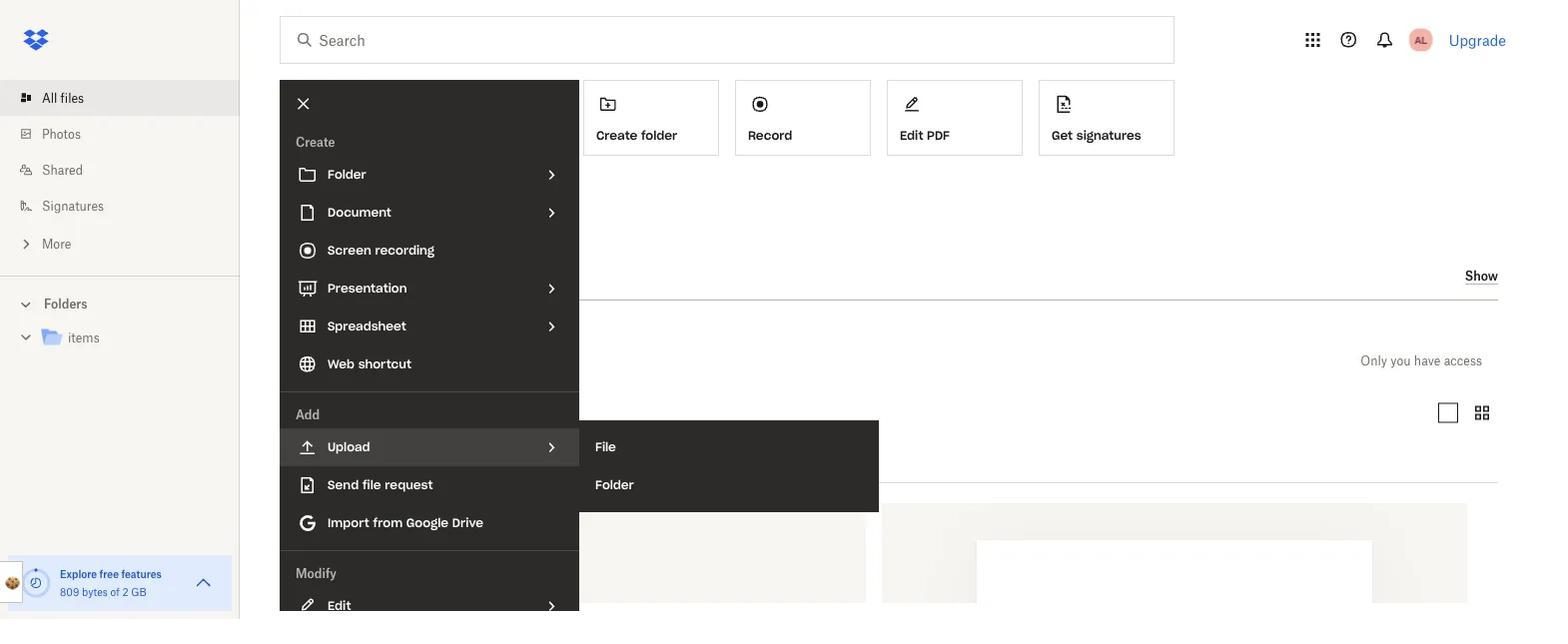 Task type: describe. For each thing, give the bounding box(es) containing it.
get for get started with dropbox
[[280, 183, 304, 200]]

drive
[[452, 516, 484, 531]]

only you have access
[[1361, 353, 1483, 368]]

all files link
[[16, 80, 240, 116]]

explore free features 809 bytes of 2 gb
[[60, 568, 162, 599]]

folder inside folder menu item
[[328, 167, 366, 182]]

menu containing file
[[580, 421, 879, 513]]

signatures
[[1077, 128, 1142, 143]]

have
[[1415, 353, 1441, 368]]

you
[[1391, 353, 1411, 368]]

screen recording menu item
[[280, 232, 580, 270]]

shared
[[42, 162, 83, 177]]

name button
[[280, 452, 448, 476]]

document menu item
[[280, 194, 580, 232]]

2
[[122, 586, 128, 599]]

more
[[42, 236, 71, 251]]

presentation menu item
[[280, 270, 580, 308]]

suggested
[[280, 265, 368, 286]]

list containing all files
[[0, 68, 240, 276]]

of
[[110, 586, 120, 599]]

edit pdf button
[[887, 80, 1023, 156]]

folders
[[44, 297, 87, 312]]

record button
[[735, 80, 871, 156]]

from for google
[[373, 516, 403, 531]]

get started with dropbox
[[280, 183, 449, 200]]

1 horizontal spatial all files
[[280, 349, 345, 372]]

folder
[[641, 128, 678, 143]]

shortcut
[[358, 357, 412, 372]]

add
[[296, 407, 320, 422]]

items
[[68, 331, 100, 346]]

dropbox image
[[16, 20, 56, 60]]

spreadsheet menu item
[[280, 308, 580, 346]]

google
[[407, 516, 449, 531]]

shared link
[[16, 152, 240, 188]]

1 horizontal spatial folder
[[596, 478, 634, 493]]

signatures link
[[16, 188, 240, 224]]

from for your
[[373, 265, 412, 286]]

1 vertical spatial files
[[307, 349, 345, 372]]

get signatures
[[1052, 128, 1142, 143]]

quota usage element
[[20, 568, 52, 599]]

get for get signatures
[[1052, 128, 1073, 143]]

folder, items row
[[281, 504, 866, 619]]

suggested from your activity
[[280, 265, 522, 286]]

import from google drive menu item
[[280, 505, 580, 543]]

create for create
[[296, 134, 335, 149]]

photos link
[[16, 116, 240, 152]]

close image
[[287, 87, 321, 121]]

send
[[328, 478, 359, 493]]

send file request
[[328, 478, 433, 493]]

all files list item
[[0, 80, 240, 116]]

screen
[[328, 243, 371, 258]]



Task type: locate. For each thing, give the bounding box(es) containing it.
from down send file request
[[373, 516, 403, 531]]

folder up started at the top left of page
[[328, 167, 366, 182]]

edit left pdf
[[900, 128, 924, 143]]

files up photos
[[61, 90, 84, 105]]

get signatures button
[[1039, 80, 1175, 156]]

0 horizontal spatial edit
[[328, 599, 351, 614]]

files up the recents
[[307, 349, 345, 372]]

document
[[328, 205, 391, 220]]

edit for edit
[[328, 599, 351, 614]]

web
[[328, 357, 355, 372]]

send file request menu item
[[280, 467, 580, 505]]

1 horizontal spatial files
[[307, 349, 345, 372]]

gb
[[131, 586, 147, 599]]

edit down modify at left
[[328, 599, 351, 614]]

edit pdf
[[900, 128, 950, 143]]

files
[[61, 90, 84, 105], [307, 349, 345, 372]]

create folder
[[597, 128, 678, 143]]

only
[[1361, 353, 1388, 368]]

1 horizontal spatial create
[[597, 128, 638, 143]]

free
[[100, 568, 119, 581]]

0 vertical spatial all
[[42, 90, 57, 105]]

from
[[373, 265, 412, 286], [373, 516, 403, 531]]

menu containing folder
[[280, 80, 580, 619]]

file
[[363, 478, 381, 493]]

edit inside menu item
[[328, 599, 351, 614]]

get left signatures
[[1052, 128, 1073, 143]]

0 vertical spatial all files
[[42, 90, 84, 105]]

file
[[596, 440, 616, 455]]

1 vertical spatial from
[[373, 516, 403, 531]]

folders button
[[0, 289, 240, 318]]

dropbox
[[392, 183, 449, 200]]

with
[[359, 183, 388, 200]]

0 horizontal spatial create
[[296, 134, 335, 149]]

1 vertical spatial all files
[[280, 349, 345, 372]]

edit for edit pdf
[[900, 128, 924, 143]]

edit inside button
[[900, 128, 924, 143]]

folder down file
[[596, 478, 634, 493]]

all
[[42, 90, 57, 105], [280, 349, 301, 372]]

more image
[[16, 234, 36, 254]]

0 horizontal spatial get
[[280, 183, 304, 200]]

0 horizontal spatial all
[[42, 90, 57, 105]]

1 horizontal spatial all
[[280, 349, 301, 372]]

get
[[1052, 128, 1073, 143], [280, 183, 304, 200]]

all files up the recents
[[280, 349, 345, 372]]

explore
[[60, 568, 97, 581]]

0 vertical spatial from
[[373, 265, 412, 286]]

create inside menu
[[296, 134, 335, 149]]

0 vertical spatial get
[[1052, 128, 1073, 143]]

folder
[[328, 167, 366, 182], [596, 478, 634, 493]]

upload
[[328, 440, 370, 455]]

all inside "link"
[[42, 90, 57, 105]]

request
[[385, 478, 433, 493]]

spreadsheet
[[328, 319, 406, 334]]

web shortcut menu item
[[280, 346, 580, 384]]

web shortcut
[[328, 357, 412, 372]]

recents button
[[280, 397, 357, 429]]

edit menu item
[[280, 588, 580, 619]]

1 from from the top
[[373, 265, 412, 286]]

1 vertical spatial folder
[[596, 478, 634, 493]]

access
[[1444, 353, 1483, 368]]

1 vertical spatial all
[[280, 349, 301, 372]]

809
[[60, 586, 79, 599]]

all files up photos
[[42, 90, 84, 105]]

all left web
[[280, 349, 301, 372]]

signatures
[[42, 198, 104, 213]]

photos
[[42, 126, 81, 141]]

1 horizontal spatial get
[[1052, 128, 1073, 143]]

presentation
[[328, 281, 407, 296]]

recording
[[375, 243, 435, 258]]

items link
[[40, 325, 224, 352]]

import from google drive
[[328, 516, 484, 531]]

recents
[[296, 406, 341, 421]]

create for create folder
[[597, 128, 638, 143]]

2 from from the top
[[373, 516, 403, 531]]

modify
[[296, 566, 337, 581]]

0 horizontal spatial files
[[61, 90, 84, 105]]

edit
[[900, 128, 924, 143], [328, 599, 351, 614]]

upgrade link
[[1449, 31, 1507, 48]]

activity
[[460, 265, 522, 286]]

get left started at the top left of page
[[280, 183, 304, 200]]

name column header
[[280, 452, 480, 476]]

pdf
[[927, 128, 950, 143]]

create folder button
[[584, 80, 719, 156]]

folder menu item
[[280, 156, 580, 194]]

import
[[328, 516, 370, 531]]

all files inside "link"
[[42, 90, 84, 105]]

menu
[[280, 80, 580, 619], [580, 421, 879, 513]]

bytes
[[82, 586, 108, 599]]

create inside create folder button
[[597, 128, 638, 143]]

files inside "link"
[[61, 90, 84, 105]]

upload menu item
[[280, 429, 580, 467]]

0 vertical spatial folder
[[328, 167, 366, 182]]

1 horizontal spatial edit
[[900, 128, 924, 143]]

0 vertical spatial edit
[[900, 128, 924, 143]]

1 vertical spatial edit
[[328, 599, 351, 614]]

get inside button
[[1052, 128, 1073, 143]]

0 horizontal spatial all files
[[42, 90, 84, 105]]

file, resume.pdf row
[[882, 504, 1468, 619]]

name
[[280, 455, 321, 472]]

features
[[121, 568, 162, 581]]

0 vertical spatial files
[[61, 90, 84, 105]]

screen recording
[[328, 243, 435, 258]]

create down close image
[[296, 134, 335, 149]]

create
[[597, 128, 638, 143], [296, 134, 335, 149]]

0 horizontal spatial folder
[[328, 167, 366, 182]]

record
[[748, 128, 793, 143]]

create left folder
[[597, 128, 638, 143]]

all up photos
[[42, 90, 57, 105]]

your
[[418, 265, 455, 286]]

all files
[[42, 90, 84, 105], [280, 349, 345, 372]]

upgrade
[[1449, 31, 1507, 48]]

from down the screen recording
[[373, 265, 412, 286]]

started
[[308, 183, 356, 200]]

list
[[0, 68, 240, 276]]

1 vertical spatial get
[[280, 183, 304, 200]]

from inside menu item
[[373, 516, 403, 531]]



Task type: vqa. For each thing, say whether or not it's contained in the screenshot.
the Create corresponding to Create
yes



